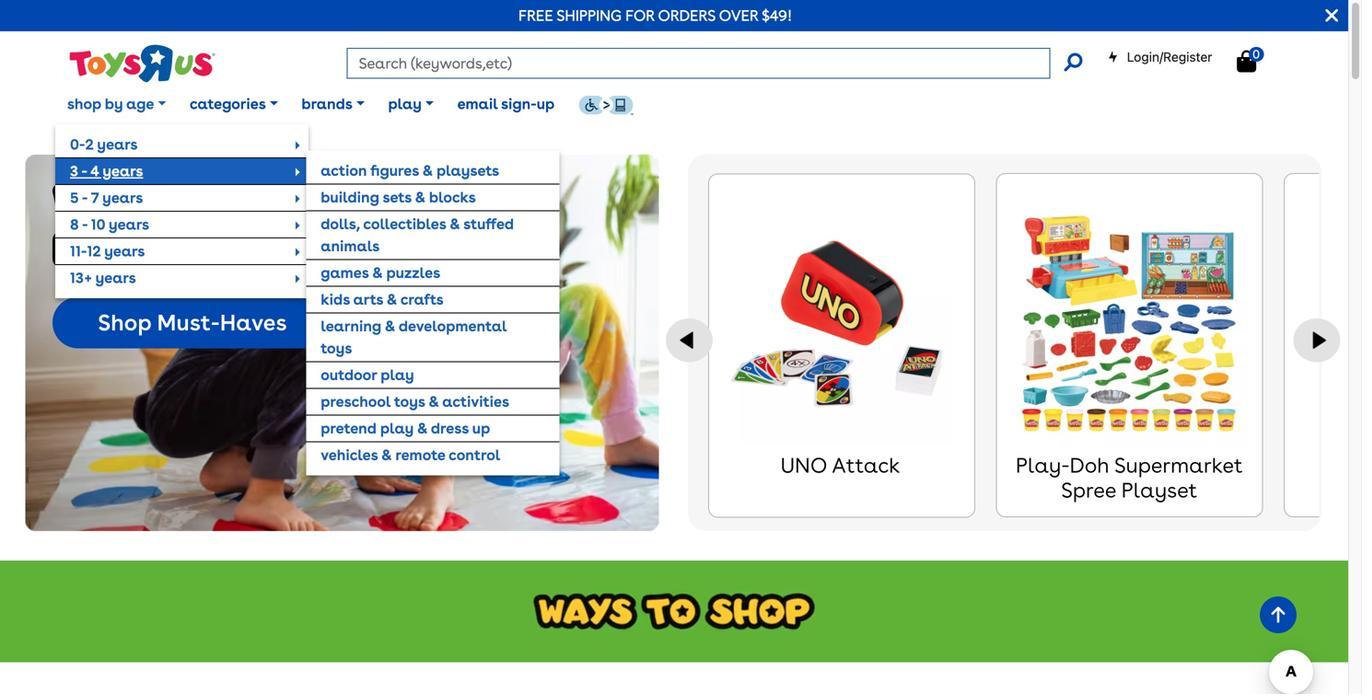 Task type: locate. For each thing, give the bounding box(es) containing it.
0 vertical spatial play
[[388, 95, 422, 113]]

remote
[[395, 446, 445, 464]]

up
[[537, 95, 555, 113], [472, 419, 490, 437]]

years right 4
[[103, 162, 143, 180]]

4
[[90, 162, 99, 180]]

1 vertical spatial play
[[381, 366, 414, 384]]

0 horizontal spatial toys
[[321, 339, 352, 357]]

None search field
[[347, 48, 1083, 79]]

1 vertical spatial toys
[[394, 393, 425, 411]]

pretend
[[321, 419, 377, 437]]

& down blocks on the left of the page
[[449, 215, 460, 233]]

by
[[105, 95, 123, 113]]

vehicles & remote control link
[[306, 442, 559, 468]]

12
[[87, 242, 101, 260]]

1 - from the top
[[81, 162, 87, 180]]

login/register
[[1127, 49, 1212, 64]]

play up the remote
[[380, 419, 414, 437]]

up left "this icon serves as a link to download the essential accessibility assistive technology app for individuals with physical disabilities. it is featured as part of our commitment to diversity and inclusion."
[[537, 95, 555, 113]]

play up figures
[[388, 95, 422, 113]]

menu bar
[[55, 72, 1348, 476]]

& up the building sets & blocks link
[[422, 162, 433, 180]]

8 - 10 years button
[[55, 212, 309, 237]]

building sets & blocks link
[[306, 185, 559, 210]]

years right the 7
[[102, 189, 143, 207]]

1 vertical spatial -
[[82, 189, 87, 207]]

13+ years button
[[55, 265, 309, 291]]

2 - from the top
[[82, 189, 87, 207]]

sign-
[[501, 95, 537, 113]]

&
[[422, 162, 433, 180], [415, 188, 425, 206], [449, 215, 460, 233], [372, 264, 383, 282], [387, 291, 397, 308], [385, 317, 395, 335], [428, 393, 439, 411], [417, 419, 428, 437], [381, 446, 392, 464]]

toys
[[321, 339, 352, 357], [394, 393, 425, 411]]

0-2 years button
[[55, 132, 309, 157]]

& down "outdoor play" link
[[428, 393, 439, 411]]

13+
[[70, 269, 92, 287]]

must-
[[157, 309, 220, 336]]

1 vertical spatial up
[[472, 419, 490, 437]]

- inside dropdown button
[[81, 162, 87, 180]]

0 link
[[1237, 47, 1275, 73]]

0-2 years
[[70, 135, 138, 153]]

- right '5'
[[82, 189, 87, 207]]

activities
[[442, 393, 509, 411]]

outdoor
[[321, 366, 377, 384]]

0 vertical spatial up
[[537, 95, 555, 113]]

close button image
[[1326, 6, 1338, 26]]

outdoor play link
[[306, 362, 559, 388]]

3 - 4 years
[[70, 162, 143, 180]]

building
[[321, 188, 379, 206]]

0 horizontal spatial up
[[472, 419, 490, 437]]

shop by age
[[67, 95, 154, 113]]

login/register button
[[1108, 48, 1212, 66]]

toys down 'learning'
[[321, 339, 352, 357]]

over
[[719, 6, 758, 24]]

years right 10
[[109, 215, 149, 233]]

action figures & playsets link
[[306, 158, 559, 184]]

2
[[85, 135, 94, 153]]

toys down "outdoor play" link
[[394, 393, 425, 411]]

shipping
[[557, 6, 622, 24]]

sets
[[383, 188, 411, 206]]

$49!
[[762, 6, 792, 24]]

3
[[70, 162, 78, 180]]

11-12 years button
[[55, 238, 309, 264]]

& right sets
[[415, 188, 425, 206]]

haves
[[220, 309, 287, 336]]

up down activities
[[472, 419, 490, 437]]

3 - 4 years button
[[55, 158, 309, 184]]

& up the remote
[[417, 419, 428, 437]]

play up preschool toys & activities link
[[381, 366, 414, 384]]

ways to shop image
[[0, 561, 1348, 663]]

0 vertical spatial toys
[[321, 339, 352, 357]]

games & puzzles link
[[306, 260, 559, 286]]

0 vertical spatial -
[[81, 162, 87, 180]]

play
[[388, 95, 422, 113], [381, 366, 414, 384], [380, 419, 414, 437]]

5 - 7 years button
[[55, 185, 309, 211]]

dolls, collectibles & stuffed animals link
[[306, 211, 559, 259]]

- right 8
[[82, 215, 88, 233]]

2 vertical spatial -
[[82, 215, 88, 233]]

years
[[97, 135, 138, 153], [103, 162, 143, 180], [102, 189, 143, 207], [109, 215, 149, 233], [104, 242, 145, 260], [95, 269, 136, 287]]

learning
[[321, 317, 381, 335]]

crafts
[[400, 291, 444, 308]]

shop
[[98, 309, 151, 336]]

- right 3
[[81, 162, 87, 180]]

this icon serves as a link to download the essential accessibility assistive technology app for individuals with physical disabilities. it is featured as part of our commitment to diversity and inclusion. image
[[578, 95, 633, 115]]

-
[[81, 162, 87, 180], [82, 189, 87, 207], [82, 215, 88, 233]]

categories
[[190, 95, 266, 113]]

years right 2
[[97, 135, 138, 153]]

for
[[625, 6, 655, 24]]

arts
[[353, 291, 383, 308]]

kids
[[321, 291, 350, 308]]

years down 12
[[95, 269, 136, 287]]

11-
[[70, 242, 87, 260]]



Task type: vqa. For each thing, say whether or not it's contained in the screenshot.
Rubik's Phantom Advanced Technology Difficult 3D Puzzle 3 x 3 Cube in the right top of the page
no



Task type: describe. For each thing, give the bounding box(es) containing it.
0-
[[70, 135, 85, 153]]

brands
[[302, 95, 353, 113]]

1 horizontal spatial toys
[[394, 393, 425, 411]]

action figures & playsets building sets & blocks dolls, collectibles & stuffed animals games & puzzles kids arts & crafts learning & developmental toys outdoor play preschool toys & activities pretend play & dress up vehicles & remote control
[[321, 162, 514, 464]]

email
[[457, 95, 498, 113]]

winter must haves image
[[53, 183, 301, 267]]

& right arts at the left top
[[387, 291, 397, 308]]

email sign-up link
[[446, 81, 566, 127]]

Enter Keyword or Item No. search field
[[347, 48, 1050, 79]]

vehicles
[[321, 446, 378, 464]]

years inside dropdown button
[[103, 162, 143, 180]]

& up arts at the left top
[[372, 264, 383, 282]]

shop
[[67, 95, 101, 113]]

preschool toys & activities link
[[306, 389, 559, 415]]

learning & developmental toys link
[[306, 314, 559, 361]]

10
[[91, 215, 105, 233]]

play inside dropdown button
[[388, 95, 422, 113]]

dress
[[431, 419, 469, 437]]

toys r us image
[[68, 43, 215, 84]]

3-4-years menu
[[306, 151, 559, 476]]

free shipping for orders over $49! link
[[519, 6, 792, 24]]

developmental
[[399, 317, 507, 335]]

years right 12
[[104, 242, 145, 260]]

& left the remote
[[381, 446, 392, 464]]

playsets
[[437, 162, 499, 180]]

collectibles
[[363, 215, 446, 233]]

menu bar containing shop by age
[[55, 72, 1348, 476]]

- for 3
[[81, 162, 87, 180]]

go to next image
[[1294, 319, 1341, 363]]

email sign-up
[[457, 95, 555, 113]]

5
[[70, 189, 79, 207]]

blocks
[[429, 188, 476, 206]]

games
[[321, 264, 369, 282]]

puzzles
[[386, 264, 440, 282]]

go to previous image
[[666, 319, 713, 363]]

8
[[70, 215, 79, 233]]

kids arts & crafts link
[[306, 287, 559, 313]]

figures
[[370, 162, 419, 180]]

categories button
[[178, 81, 290, 127]]

brands button
[[290, 81, 376, 127]]

up inside action figures & playsets building sets & blocks dolls, collectibles & stuffed animals games & puzzles kids arts & crafts learning & developmental toys outdoor play preschool toys & activities pretend play & dress up vehicles & remote control
[[472, 419, 490, 437]]

years inside popup button
[[97, 135, 138, 153]]

age
[[126, 95, 154, 113]]

pretend play & dress up link
[[306, 416, 559, 442]]

7
[[91, 189, 99, 207]]

control
[[449, 446, 500, 464]]

play button
[[376, 81, 446, 127]]

shop by age button
[[55, 81, 178, 127]]

preschool
[[321, 393, 391, 411]]

stuffed
[[463, 215, 514, 233]]

free shipping for orders over $49!
[[519, 6, 792, 24]]

1 horizontal spatial up
[[537, 95, 555, 113]]

2 vertical spatial play
[[380, 419, 414, 437]]

free
[[519, 6, 553, 24]]

shopping bag image
[[1237, 50, 1256, 72]]

- for 5
[[82, 189, 87, 207]]

action
[[321, 162, 367, 180]]

shop-by-age menu
[[55, 124, 559, 476]]

animals
[[321, 237, 380, 255]]

shop must-haves
[[98, 309, 287, 336]]

dolls,
[[321, 215, 360, 233]]

twister hero image desktop image
[[25, 155, 659, 531]]

orders
[[658, 6, 716, 24]]

0
[[1253, 47, 1260, 61]]

5 - 7 years 8 - 10 years 11-12 years 13+ years
[[70, 189, 149, 287]]

& right 'learning'
[[385, 317, 395, 335]]

3 - from the top
[[82, 215, 88, 233]]



